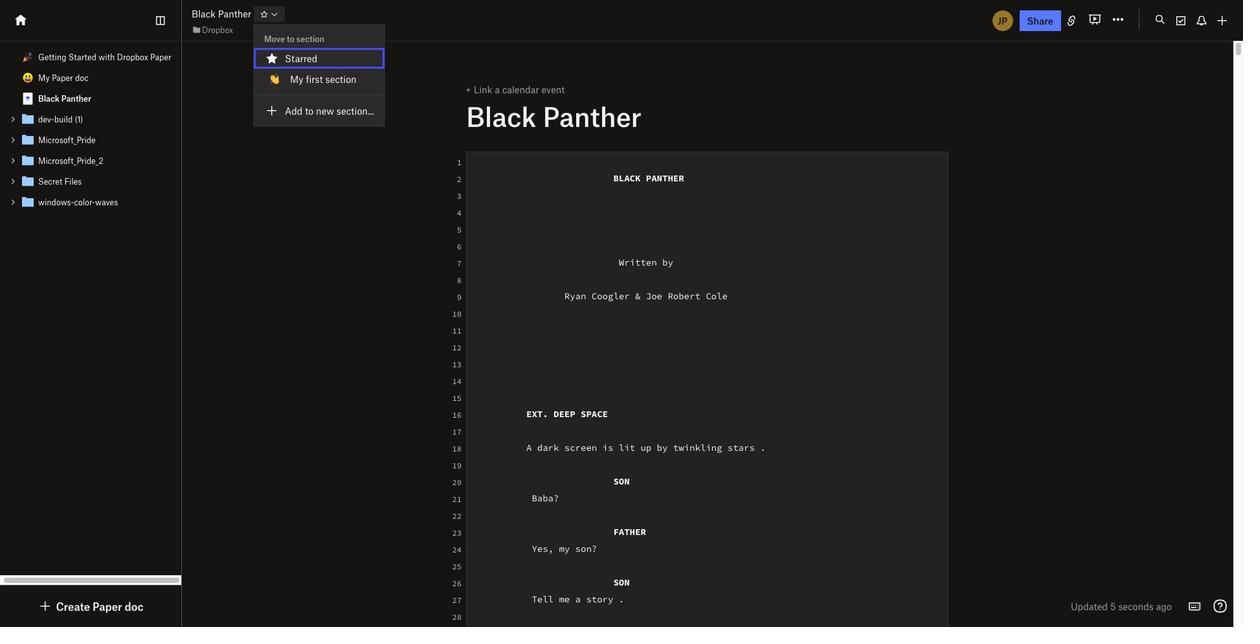Task type: describe. For each thing, give the bounding box(es) containing it.
son tell me a story .
[[472, 577, 630, 605]]

expand folder image for dev-build (1)
[[8, 115, 17, 124]]

&
[[636, 290, 641, 302]]

to for add
[[305, 105, 314, 117]]

ext.
[[527, 408, 548, 420]]

a
[[527, 442, 532, 453]]

father
[[614, 526, 646, 538]]

add to new section...
[[285, 105, 374, 117]]

dropbox link
[[192, 23, 233, 36]]

screen
[[565, 442, 597, 453]]

started
[[68, 52, 97, 62]]

dev-build (1) link
[[0, 109, 181, 130]]

seconds
[[1119, 601, 1154, 612]]

1 horizontal spatial panther
[[218, 8, 252, 20]]

add to new section... menu item
[[254, 100, 385, 121]]

microsoft_pride link
[[0, 130, 181, 150]]

ryan
[[565, 290, 587, 302]]

getting
[[38, 52, 66, 62]]

son for son baba?
[[614, 476, 630, 487]]

+ link a calendar event
[[466, 83, 565, 95]]

expand folder image for microsoft_pride_2
[[8, 156, 17, 165]]

+ link a calendar event button
[[456, 83, 565, 95]]

black
[[614, 172, 641, 184]]

starred menu item
[[254, 48, 385, 69]]

+
[[466, 83, 472, 95]]

create paper doc button
[[38, 599, 144, 614]]

space
[[581, 408, 608, 420]]

party popper image
[[23, 52, 33, 62]]

files
[[64, 176, 82, 187]]

build
[[54, 114, 73, 124]]

doc for my paper doc
[[75, 73, 89, 83]]

son?
[[576, 543, 597, 555]]

expand folder image for windows-color-waves
[[8, 198, 17, 207]]

expand folder image for microsoft_pride
[[8, 135, 17, 144]]

getting started with dropbox paper link
[[0, 47, 181, 67]]

. inside son tell me a story .
[[619, 593, 625, 605]]

share
[[1028, 15, 1054, 26]]

2 horizontal spatial black panther
[[466, 100, 642, 132]]

waving hand image
[[270, 74, 280, 84]]

yes,
[[532, 543, 554, 555]]

my for my paper doc
[[38, 73, 50, 83]]

template content image
[[20, 153, 36, 168]]

ryan coogler & joe robert cole
[[472, 290, 728, 302]]

dropbox inside / contents list
[[117, 52, 148, 62]]

doc for create paper doc
[[125, 600, 144, 613]]

5
[[1111, 601, 1117, 612]]

story
[[587, 593, 614, 605]]

template content image for windows-color-waves
[[20, 194, 36, 210]]

stars
[[728, 442, 755, 453]]

0 vertical spatial by
[[663, 257, 674, 268]]

section for my first section
[[326, 73, 357, 85]]

to for move
[[287, 34, 295, 44]]

create
[[56, 600, 90, 613]]

dark
[[538, 442, 559, 453]]

jp button
[[992, 9, 1015, 32]]

expand folder image for secret files
[[8, 177, 17, 186]]

share button
[[1020, 10, 1062, 31]]

up
[[641, 442, 652, 453]]

father yes, my son?
[[472, 526, 646, 555]]

a dark screen is lit up by twinkling stars .
[[472, 442, 766, 453]]

updated
[[1071, 601, 1109, 612]]

1 horizontal spatial black
[[192, 8, 216, 20]]

my
[[559, 543, 570, 555]]

dig image
[[38, 599, 53, 614]]

baba?
[[532, 492, 559, 504]]

1 horizontal spatial black panther link
[[192, 7, 252, 21]]

new
[[316, 105, 334, 117]]

color-
[[74, 197, 95, 207]]



Task type: vqa. For each thing, say whether or not it's contained in the screenshot.
joe
yes



Task type: locate. For each thing, give the bounding box(es) containing it.
written
[[619, 257, 657, 268]]

a right me
[[576, 593, 581, 605]]

black inside / contents list
[[38, 93, 59, 104]]

jp
[[998, 15, 1008, 26]]

section
[[297, 34, 325, 44], [326, 73, 357, 85]]

0 horizontal spatial black
[[38, 93, 59, 104]]

1 vertical spatial black panther link
[[0, 88, 181, 109]]

to right move
[[287, 34, 295, 44]]

0 vertical spatial to
[[287, 34, 295, 44]]

first
[[306, 73, 323, 85]]

expand folder image left template content image
[[8, 156, 17, 165]]

section for move to section
[[297, 34, 325, 44]]

1 horizontal spatial black panther
[[192, 8, 252, 20]]

1 horizontal spatial a
[[576, 593, 581, 605]]

with
[[99, 52, 115, 62]]

black down + link a calendar event dropdown button on the top of page
[[466, 100, 537, 132]]

template content image inside dev-build (1) link
[[20, 111, 36, 127]]

panther
[[218, 8, 252, 20], [61, 93, 91, 104], [543, 100, 642, 132]]

joe
[[646, 290, 663, 302]]

expand folder image left microsoft_pride
[[8, 135, 17, 144]]

0 horizontal spatial section
[[297, 34, 325, 44]]

panther up dropbox link
[[218, 8, 252, 20]]

by right written
[[663, 257, 674, 268]]

doc down started
[[75, 73, 89, 83]]

1 horizontal spatial .
[[761, 442, 766, 453]]

microsoft_pride_2
[[38, 155, 103, 166]]

4 template content image from the top
[[20, 174, 36, 189]]

expand folder image
[[8, 135, 17, 144], [8, 156, 17, 165], [8, 198, 17, 207]]

1 vertical spatial expand folder image
[[8, 156, 17, 165]]

1 vertical spatial a
[[576, 593, 581, 605]]

expand folder image inside dev-build (1) link
[[8, 115, 17, 124]]

1 horizontal spatial dropbox
[[202, 24, 233, 35]]

0 horizontal spatial black panther link
[[0, 88, 181, 109]]

1 vertical spatial to
[[305, 105, 314, 117]]

panther down event
[[543, 100, 642, 132]]

0 horizontal spatial dropbox
[[117, 52, 148, 62]]

paper inside popup button
[[93, 600, 122, 613]]

my
[[38, 73, 50, 83], [290, 73, 304, 85]]

dev-
[[38, 114, 54, 124]]

add
[[285, 105, 303, 117]]

my left first
[[290, 73, 304, 85]]

ext. deep space
[[472, 408, 608, 420]]

a
[[495, 83, 500, 95], [576, 593, 581, 605]]

my paper doc
[[38, 73, 89, 83]]

/ contents list
[[0, 47, 181, 212]]

section up starred menu item
[[297, 34, 325, 44]]

0 horizontal spatial to
[[287, 34, 295, 44]]

1 horizontal spatial section
[[326, 73, 357, 85]]

getting started with dropbox paper
[[38, 52, 172, 62]]

black
[[192, 8, 216, 20], [38, 93, 59, 104], [466, 100, 537, 132]]

template content image down grinning face with big eyes icon
[[20, 91, 36, 106]]

0 vertical spatial dropbox
[[202, 24, 233, 35]]

1 vertical spatial by
[[657, 442, 668, 453]]

paper down getting
[[52, 73, 73, 83]]

lit
[[619, 442, 636, 453]]

dev-build (1)
[[38, 114, 83, 124]]

by right up
[[657, 442, 668, 453]]

grinning face with big eyes image
[[23, 73, 33, 83]]

microsoft_pride_2 link
[[0, 150, 181, 171]]

is
[[603, 442, 614, 453]]

event
[[542, 83, 565, 95]]

tell
[[532, 593, 554, 605]]

my right grinning face with big eyes icon
[[38, 73, 50, 83]]

panther
[[646, 172, 685, 184]]

0 vertical spatial a
[[495, 83, 500, 95]]

doc inside popup button
[[125, 600, 144, 613]]

a right link
[[495, 83, 500, 95]]

. right 'story'
[[619, 593, 625, 605]]

me
[[559, 593, 570, 605]]

expand folder image left secret
[[8, 177, 17, 186]]

0 vertical spatial black panther link
[[192, 7, 252, 21]]

black panther down event
[[466, 100, 642, 132]]

black panther link
[[192, 7, 252, 21], [0, 88, 181, 109]]

starred
[[285, 52, 318, 64]]

panther up (1)
[[61, 93, 91, 104]]

my paper doc link
[[0, 67, 181, 88]]

waves
[[95, 197, 118, 207]]

. right stars
[[761, 442, 766, 453]]

secret files
[[38, 176, 82, 187]]

ago
[[1157, 601, 1173, 612]]

paper right with
[[150, 52, 172, 62]]

link
[[474, 83, 493, 95]]

expand folder image inside microsoft_pride_2 link
[[8, 156, 17, 165]]

1 horizontal spatial my
[[290, 73, 304, 85]]

black panther
[[472, 172, 685, 184]]

0 vertical spatial paper
[[150, 52, 172, 62]]

menu
[[254, 25, 385, 126]]

2 horizontal spatial black
[[466, 100, 537, 132]]

template content image left dev-
[[20, 111, 36, 127]]

2 horizontal spatial panther
[[543, 100, 642, 132]]

.
[[761, 442, 766, 453], [619, 593, 625, 605]]

calendar
[[503, 83, 539, 95]]

template content image for microsoft_pride
[[20, 132, 36, 148]]

1 template content image from the top
[[20, 91, 36, 106]]

2 vertical spatial paper
[[93, 600, 122, 613]]

son up 'story'
[[614, 577, 630, 588]]

deep
[[554, 408, 576, 420]]

template content image up template content image
[[20, 132, 36, 148]]

0 horizontal spatial .
[[619, 593, 625, 605]]

2 son from the top
[[614, 577, 630, 588]]

doc inside / contents list
[[75, 73, 89, 83]]

son
[[614, 476, 630, 487], [614, 577, 630, 588]]

windows-
[[38, 197, 74, 207]]

doc
[[75, 73, 89, 83], [125, 600, 144, 613]]

my first section menu item
[[254, 69, 385, 89]]

paper for create paper doc
[[93, 600, 122, 613]]

1 son from the top
[[614, 476, 630, 487]]

1 vertical spatial doc
[[125, 600, 144, 613]]

black panther inside black panther link
[[38, 93, 91, 104]]

son down a dark screen is lit up by twinkling stars .
[[614, 476, 630, 487]]

windows-color-waves link
[[0, 192, 181, 212]]

0 vertical spatial expand folder image
[[8, 115, 17, 124]]

robert
[[668, 290, 701, 302]]

son inside 'son baba?'
[[614, 476, 630, 487]]

1 vertical spatial paper
[[52, 73, 73, 83]]

move
[[264, 34, 285, 44]]

secret
[[38, 176, 62, 187]]

expand folder image left windows-
[[8, 198, 17, 207]]

dropbox left move
[[202, 24, 233, 35]]

black up dropbox link
[[192, 8, 216, 20]]

expand folder image inside secret files link
[[8, 177, 17, 186]]

black panther link up (1)
[[0, 88, 181, 109]]

black panther up dropbox link
[[192, 8, 252, 20]]

1 expand folder image from the top
[[8, 115, 17, 124]]

to
[[287, 34, 295, 44], [305, 105, 314, 117]]

0 vertical spatial section
[[297, 34, 325, 44]]

move to section
[[264, 34, 325, 44]]

black up dev-
[[38, 93, 59, 104]]

0 horizontal spatial my
[[38, 73, 50, 83]]

0 horizontal spatial paper
[[52, 73, 73, 83]]

0 vertical spatial doc
[[75, 73, 89, 83]]

windows-color-waves
[[38, 197, 118, 207]]

coogler
[[592, 290, 630, 302]]

0 vertical spatial .
[[761, 442, 766, 453]]

son baba?
[[472, 476, 630, 504]]

5 template content image from the top
[[20, 194, 36, 210]]

0 horizontal spatial black panther
[[38, 93, 91, 104]]

0 horizontal spatial panther
[[61, 93, 91, 104]]

dropbox
[[202, 24, 233, 35], [117, 52, 148, 62]]

black panther link up dropbox link
[[192, 7, 252, 21]]

doc right create
[[125, 600, 144, 613]]

section...
[[337, 105, 374, 117]]

0 horizontal spatial a
[[495, 83, 500, 95]]

2 template content image from the top
[[20, 111, 36, 127]]

black panther
[[192, 8, 252, 20], [38, 93, 91, 104], [466, 100, 642, 132]]

section right first
[[326, 73, 357, 85]]

template content image
[[20, 91, 36, 106], [20, 111, 36, 127], [20, 132, 36, 148], [20, 174, 36, 189], [20, 194, 36, 210]]

0 horizontal spatial doc
[[75, 73, 89, 83]]

dropbox right with
[[117, 52, 148, 62]]

to right add
[[305, 105, 314, 117]]

3 template content image from the top
[[20, 132, 36, 148]]

expand folder image left dev-
[[8, 115, 17, 124]]

(1)
[[75, 114, 83, 124]]

paper
[[150, 52, 172, 62], [52, 73, 73, 83], [93, 600, 122, 613]]

son inside son tell me a story .
[[614, 577, 630, 588]]

expand folder image inside windows-color-waves link
[[8, 198, 17, 207]]

paper for my paper doc
[[52, 73, 73, 83]]

create paper doc
[[56, 600, 144, 613]]

my inside my paper doc link
[[38, 73, 50, 83]]

section inside menu item
[[326, 73, 357, 85]]

son for son tell me a story .
[[614, 577, 630, 588]]

updated 5 seconds ago
[[1071, 601, 1173, 612]]

1 horizontal spatial paper
[[93, 600, 122, 613]]

expand folder image inside microsoft_pride link
[[8, 135, 17, 144]]

twinkling
[[674, 442, 723, 453]]

0 vertical spatial son
[[614, 476, 630, 487]]

my first section
[[290, 73, 357, 85]]

microsoft_pride
[[38, 135, 96, 145]]

secret files link
[[0, 171, 181, 192]]

expand folder image
[[8, 115, 17, 124], [8, 177, 17, 186]]

2 expand folder image from the top
[[8, 156, 17, 165]]

written by
[[472, 257, 679, 268]]

2 horizontal spatial paper
[[150, 52, 172, 62]]

template content image for secret files
[[20, 174, 36, 189]]

template content image inside secret files link
[[20, 174, 36, 189]]

template content image left windows-
[[20, 194, 36, 210]]

paper right create
[[93, 600, 122, 613]]

1 horizontal spatial doc
[[125, 600, 144, 613]]

2 expand folder image from the top
[[8, 177, 17, 186]]

to inside menu item
[[305, 105, 314, 117]]

1 vertical spatial son
[[614, 577, 630, 588]]

1 vertical spatial .
[[619, 593, 625, 605]]

3 expand folder image from the top
[[8, 198, 17, 207]]

by
[[663, 257, 674, 268], [657, 442, 668, 453]]

template content image for dev-build (1)
[[20, 111, 36, 127]]

2 vertical spatial expand folder image
[[8, 198, 17, 207]]

black panther up build
[[38, 93, 91, 104]]

1 vertical spatial expand folder image
[[8, 177, 17, 186]]

0 vertical spatial expand folder image
[[8, 135, 17, 144]]

my for my first section
[[290, 73, 304, 85]]

1 expand folder image from the top
[[8, 135, 17, 144]]

template content image down template content image
[[20, 174, 36, 189]]

cole
[[706, 290, 728, 302]]

1 horizontal spatial to
[[305, 105, 314, 117]]

panther inside / contents list
[[61, 93, 91, 104]]

a inside son tell me a story .
[[576, 593, 581, 605]]

1 vertical spatial section
[[326, 73, 357, 85]]

my inside 'my first section' menu item
[[290, 73, 304, 85]]

1 vertical spatial dropbox
[[117, 52, 148, 62]]

menu containing starred
[[254, 25, 385, 126]]



